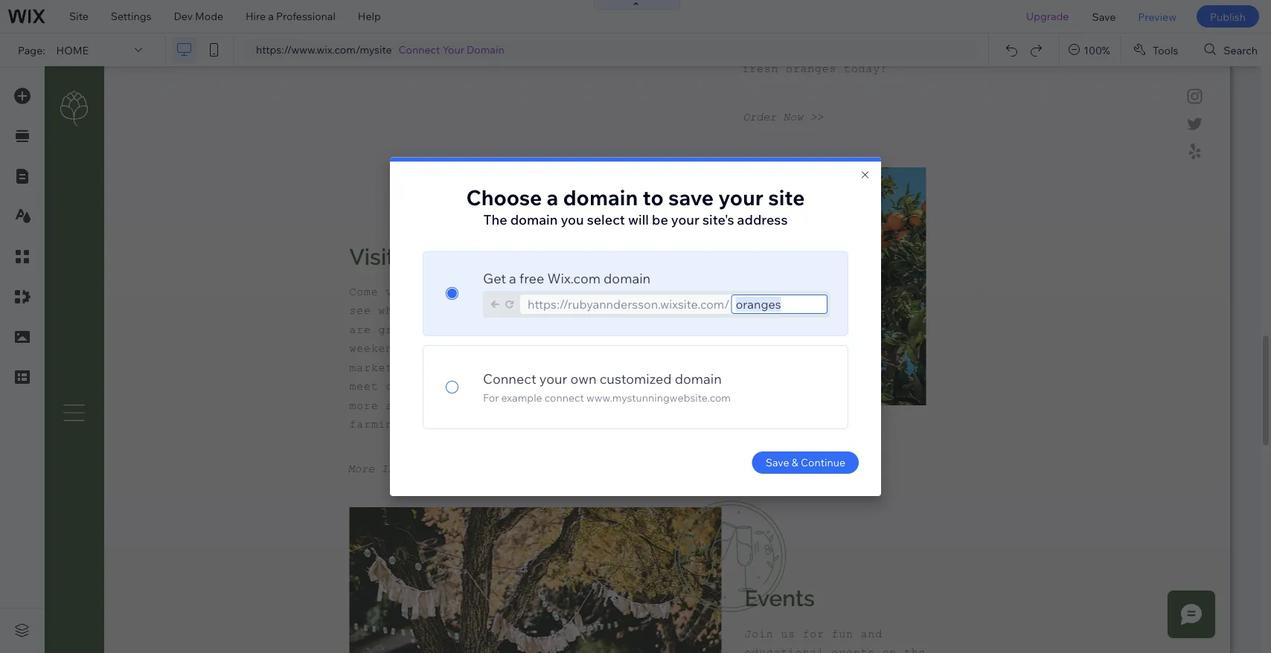 Task type: vqa. For each thing, say whether or not it's contained in the screenshot.
1
no



Task type: locate. For each thing, give the bounding box(es) containing it.
home
[[56, 43, 89, 56]]

you
[[561, 211, 584, 228]]

2 vertical spatial your
[[540, 370, 568, 387]]

select
[[587, 211, 625, 228]]

a for domain
[[547, 184, 559, 211]]

site
[[69, 10, 88, 23]]

domain down choose
[[510, 211, 558, 228]]

your
[[443, 43, 464, 56]]

a inside choose a domain to save your site the domain you select will be your site's address
[[547, 184, 559, 211]]

a right "get"
[[509, 270, 517, 286]]

1 horizontal spatial a
[[509, 270, 517, 286]]

0 vertical spatial a
[[268, 10, 274, 23]]

0 vertical spatial your
[[719, 184, 764, 211]]

connect
[[545, 391, 584, 404]]

2 horizontal spatial your
[[719, 184, 764, 211]]

0 vertical spatial connect
[[399, 43, 440, 56]]

save left &
[[766, 456, 790, 469]]

a for professional
[[268, 10, 274, 23]]

a
[[268, 10, 274, 23], [547, 184, 559, 211], [509, 270, 517, 286]]

your
[[719, 184, 764, 211], [671, 211, 700, 228], [540, 370, 568, 387]]

1 horizontal spatial save
[[1092, 10, 1116, 23]]

dev
[[174, 10, 193, 23]]

save
[[1092, 10, 1116, 23], [766, 456, 790, 469]]

preview button
[[1127, 0, 1188, 33]]

domain up www.mystunningwebsite.com
[[675, 370, 722, 387]]

&
[[792, 456, 799, 469]]

save up 100%
[[1092, 10, 1116, 23]]

1 vertical spatial a
[[547, 184, 559, 211]]

save for save & continue
[[766, 456, 790, 469]]

publish
[[1210, 10, 1246, 23]]

continue
[[801, 456, 846, 469]]

1 horizontal spatial connect
[[483, 370, 537, 387]]

tools button
[[1122, 34, 1192, 66]]

domain inside "connect your own customized domain for example connect www.mystunningwebsite.com"
[[675, 370, 722, 387]]

1 vertical spatial connect
[[483, 370, 537, 387]]

site's
[[703, 211, 734, 228]]

your down save
[[671, 211, 700, 228]]

search button
[[1193, 34, 1272, 66]]

0 horizontal spatial connect
[[399, 43, 440, 56]]

0 vertical spatial save
[[1092, 10, 1116, 23]]

connect
[[399, 43, 440, 56], [483, 370, 537, 387]]

domain
[[563, 184, 638, 211], [510, 211, 558, 228], [604, 270, 651, 286], [675, 370, 722, 387]]

0 horizontal spatial a
[[268, 10, 274, 23]]

1 vertical spatial save
[[766, 456, 790, 469]]

settings
[[111, 10, 151, 23]]

your up connect
[[540, 370, 568, 387]]

save & continue
[[766, 456, 846, 469]]

2 vertical spatial a
[[509, 270, 517, 286]]

wix.com
[[547, 270, 601, 286]]

0 horizontal spatial save
[[766, 456, 790, 469]]

1 vertical spatial your
[[671, 211, 700, 228]]

a for free
[[509, 270, 517, 286]]

your up address
[[719, 184, 764, 211]]

connect up example
[[483, 370, 537, 387]]

a right choose
[[547, 184, 559, 211]]

hire
[[246, 10, 266, 23]]

a right hire on the left top
[[268, 10, 274, 23]]

save & continue button
[[752, 452, 859, 474]]

domain
[[467, 43, 505, 56]]

be
[[652, 211, 668, 228]]

None text field
[[732, 295, 828, 314]]

2 horizontal spatial a
[[547, 184, 559, 211]]

https://www.wix.com/mysite
[[256, 43, 392, 56]]

connect left the your
[[399, 43, 440, 56]]

100% button
[[1060, 34, 1121, 66]]

0 horizontal spatial your
[[540, 370, 568, 387]]



Task type: describe. For each thing, give the bounding box(es) containing it.
customized
[[600, 370, 672, 387]]

example
[[501, 391, 542, 404]]

hire a professional
[[246, 10, 336, 23]]

own
[[571, 370, 597, 387]]

https://www.wix.com/mysite connect your domain
[[256, 43, 505, 56]]

domain up select
[[563, 184, 638, 211]]

www.mystunningwebsite.com
[[587, 391, 731, 404]]

your inside "connect your own customized domain for example connect www.mystunningwebsite.com"
[[540, 370, 568, 387]]

upgrade
[[1027, 10, 1069, 23]]

https://rubyanndersson.wixsite.com/
[[528, 297, 730, 312]]

100%
[[1084, 43, 1111, 56]]

professional
[[276, 10, 336, 23]]

save button
[[1081, 0, 1127, 33]]

site
[[768, 184, 805, 211]]

connect inside "connect your own customized domain for example connect www.mystunningwebsite.com"
[[483, 370, 537, 387]]

publish button
[[1197, 5, 1260, 28]]

save
[[669, 184, 714, 211]]

dev mode
[[174, 10, 223, 23]]

for
[[483, 391, 499, 404]]

domain up https://rubyanndersson.wixsite.com/
[[604, 270, 651, 286]]

the
[[484, 211, 507, 228]]

help
[[358, 10, 381, 23]]

will
[[628, 211, 649, 228]]

choose
[[466, 184, 542, 211]]

save for save
[[1092, 10, 1116, 23]]

1 horizontal spatial your
[[671, 211, 700, 228]]

search
[[1224, 43, 1258, 56]]

tools
[[1153, 43, 1179, 56]]

address
[[738, 211, 788, 228]]

connect your own customized domain for example connect www.mystunningwebsite.com
[[483, 370, 731, 404]]

mode
[[195, 10, 223, 23]]

preview
[[1139, 10, 1177, 23]]

get
[[483, 270, 506, 286]]

choose a domain to save your site the domain you select will be your site's address
[[466, 184, 805, 228]]

free
[[520, 270, 544, 286]]

get a free wix.com domain
[[483, 270, 651, 286]]

to
[[643, 184, 664, 211]]



